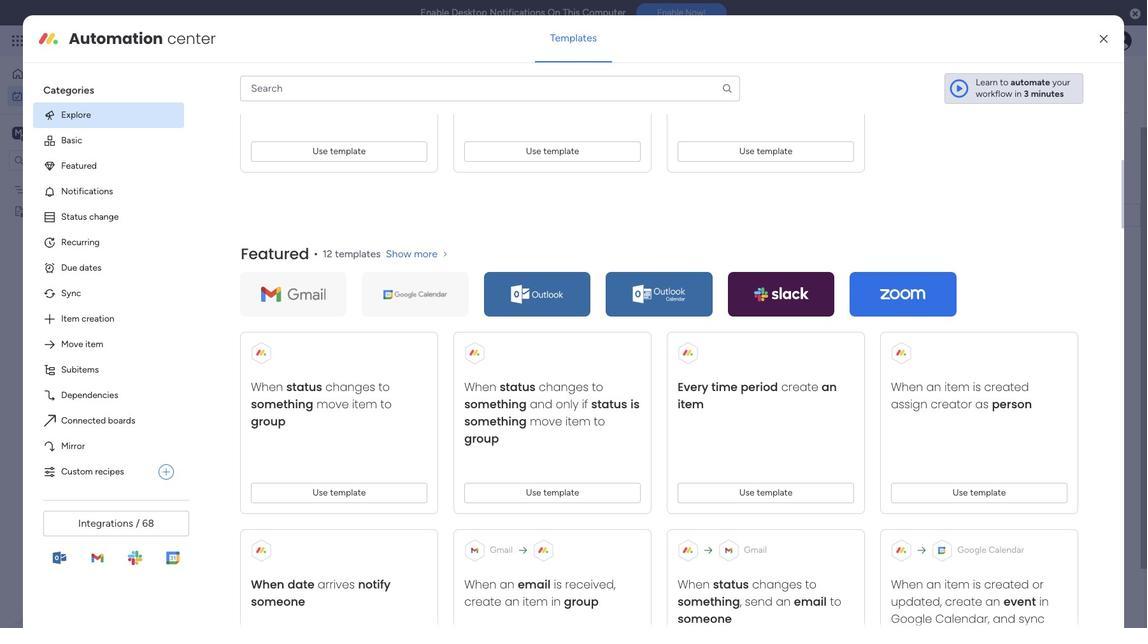 Task type: vqa. For each thing, say whether or not it's contained in the screenshot.
the Filters
no



Task type: describe. For each thing, give the bounding box(es) containing it.
created for changes   to
[[984, 379, 1029, 395]]

when status changes   to something move item to group
[[251, 379, 392, 429]]

today
[[215, 253, 251, 269]]

center
[[167, 28, 216, 49]]

0 vertical spatial as
[[335, 74, 349, 90]]

move item
[[61, 339, 103, 350]]

sync
[[1019, 611, 1045, 627]]

1 horizontal spatial create
[[781, 379, 818, 395]]

is inside when an item is created or updated, create an
[[973, 576, 981, 592]]

minutes
[[1031, 88, 1064, 99]]

item inside when an item is created or updated, create an
[[945, 576, 970, 592]]

custom recipes
[[61, 466, 124, 477]]

an inside the an item
[[822, 379, 837, 395]]

1 horizontal spatial as
[[975, 396, 989, 412]]

mirror
[[61, 441, 85, 452]]

something for when status changes   to something move item to group
[[251, 396, 313, 412]]

on
[[548, 7, 560, 18]]

google calendar
[[957, 545, 1024, 555]]

1 vertical spatial this
[[215, 299, 238, 315]]

explore
[[61, 109, 91, 120]]

dates
[[79, 262, 101, 273]]

when inside when status changes   to something move item to group
[[251, 379, 283, 395]]

subitems option
[[33, 357, 184, 383]]

customize
[[427, 132, 470, 143]]

automation center
[[69, 28, 216, 49]]

later / 0 items
[[215, 390, 285, 406]]

or
[[1032, 576, 1044, 592]]

workflow
[[976, 88, 1012, 99]]

categories list box
[[33, 73, 194, 485]]

desktop
[[452, 7, 487, 18]]

3
[[1024, 88, 1029, 99]]

when date arrives notify someone
[[251, 576, 391, 609]]

only
[[556, 396, 579, 412]]

mirror option
[[33, 434, 184, 459]]

my work
[[28, 90, 62, 101]]

received,
[[565, 576, 616, 592]]

create inside 'is received, create an item in'
[[464, 594, 501, 609]]

period
[[741, 379, 778, 395]]

email inside when status changes to something , send an email to someone
[[794, 594, 827, 609]]

marketing
[[30, 184, 70, 195]]

work
[[225, 74, 276, 103]]

creation
[[82, 313, 114, 324]]

status for when status changes   to something move item to group
[[286, 379, 322, 395]]

automate
[[1011, 77, 1050, 88]]

my work
[[191, 74, 276, 103]]

someone inside when status changes to something , send an email to someone
[[678, 611, 732, 627]]

next week /
[[215, 345, 285, 361]]

1 horizontal spatial arrives
[[741, 57, 785, 73]]

workspace image
[[12, 126, 25, 140]]

board
[[1033, 628, 1067, 628]]

monday
[[57, 33, 100, 48]]

recurring
[[61, 237, 100, 248]]

when status changes   to something and only if status is something move item to group
[[464, 379, 640, 446]]

item creation
[[61, 313, 114, 324]]

when inside when an item is created or updated, create an
[[891, 576, 923, 592]]

group inside when status changes   to something and only if status is something move item to group
[[464, 431, 499, 446]]

from
[[980, 628, 1007, 628]]

status
[[61, 211, 87, 222]]

0 inside 'this week / 0 items'
[[283, 303, 288, 313]]

,
[[740, 594, 742, 609]]

send
[[745, 594, 773, 609]]

m
[[15, 127, 22, 138]]

status change
[[61, 211, 119, 222]]

0 vertical spatial assign
[[251, 74, 287, 90]]

notifications inside option
[[61, 186, 113, 197]]

Search for a column type search field
[[240, 76, 740, 101]]

item inside when status changes   to something and only if status is something move item to group
[[565, 413, 591, 429]]

home image
[[11, 68, 24, 80]]

item inside when status changes   to something move item to group
[[352, 396, 377, 412]]

see plans image
[[211, 33, 223, 48]]

changes for when status changes   to something and only if status is something move item to group
[[539, 379, 589, 395]]

12 templates
[[323, 248, 381, 260]]

1 horizontal spatial notifications
[[490, 7, 545, 18]]

connected boards
[[61, 415, 135, 426]]

when status changes to something , send an email to someone
[[678, 576, 841, 627]]

calendar,
[[935, 611, 990, 627]]

templates button
[[535, 23, 612, 53]]

categories heading
[[33, 73, 184, 102]]

item creation option
[[33, 306, 184, 332]]

private board image
[[13, 205, 25, 217]]

is inside when status changes   to something and only if status is something move item to group
[[630, 396, 640, 412]]

when an email
[[464, 576, 551, 592]]

my for my work
[[28, 90, 40, 101]]

is received, create an item in
[[464, 576, 616, 609]]

notes
[[30, 205, 54, 216]]

1 horizontal spatial google
[[957, 545, 987, 555]]

changes for when status changes   to something move item to group
[[326, 379, 375, 395]]

sync
[[61, 288, 81, 299]]

templates
[[550, 32, 597, 44]]

0 vertical spatial created
[[344, 57, 389, 73]]

integrations / 68
[[78, 517, 154, 529]]

due
[[61, 262, 77, 273]]

sync option
[[33, 281, 184, 306]]

change
[[89, 211, 119, 222]]

1 gmail from the left
[[490, 545, 513, 555]]

3 minutes
[[1024, 88, 1064, 99]]

workspace selection element
[[12, 125, 106, 142]]

customize button
[[406, 127, 475, 148]]

time
[[711, 379, 738, 395]]

enable desktop notifications on this computer
[[420, 7, 626, 18]]

person
[[992, 396, 1032, 412]]

changes inside in google calendar, and sync future changes from this board
[[927, 628, 977, 628]]

12
[[323, 248, 333, 260]]

learn
[[976, 77, 998, 88]]

every time period create
[[678, 379, 822, 395]]

hide
[[336, 132, 355, 143]]

management
[[128, 33, 198, 48]]

/ down today / 0 items
[[274, 299, 280, 315]]

created for is received, create an item in
[[984, 576, 1029, 592]]

featured option
[[33, 153, 184, 179]]

automation  center image
[[38, 29, 59, 49]]

changes for when status changes to something , send an email to someone
[[752, 576, 802, 592]]

0 for later /
[[255, 394, 261, 405]]

work for monday
[[103, 33, 126, 48]]

list box containing marketing plan
[[0, 176, 162, 394]]

boards
[[108, 415, 135, 426]]

computer
[[582, 7, 626, 18]]

learn to automate
[[976, 77, 1050, 88]]

workspace
[[54, 126, 104, 139]]

arrives inside when date arrives notify someone
[[318, 576, 355, 592]]



Task type: locate. For each thing, give the bounding box(es) containing it.
1 vertical spatial when an item is created assign creator as
[[891, 379, 1029, 412]]

0 horizontal spatial 0
[[255, 394, 261, 405]]

notifications option
[[33, 179, 184, 204]]

2 horizontal spatial create
[[945, 594, 982, 609]]

0 vertical spatial and
[[530, 396, 553, 412]]

event
[[1004, 594, 1036, 609]]

your
[[1052, 77, 1070, 88]]

search image
[[722, 83, 733, 94]]

0 horizontal spatial notifications
[[61, 186, 113, 197]]

0 vertical spatial week
[[241, 299, 271, 315]]

0 horizontal spatial google
[[891, 611, 932, 627]]

this right on
[[563, 7, 580, 18]]

created inside when an item is created or updated, create an
[[984, 576, 1029, 592]]

dependencies
[[61, 390, 118, 401]]

1 vertical spatial email
[[794, 594, 827, 609]]

0 horizontal spatial email
[[518, 576, 551, 592]]

enable for enable desktop notifications on this computer
[[420, 7, 449, 18]]

0 vertical spatial move
[[317, 396, 349, 412]]

later
[[215, 390, 243, 406]]

group
[[251, 413, 286, 429], [464, 431, 499, 446], [564, 594, 599, 609]]

notifications
[[490, 7, 545, 18], [61, 186, 113, 197]]

updated,
[[891, 594, 942, 609]]

move inside when status changes   to something and only if status is something move item to group
[[530, 413, 562, 429]]

as up hide
[[335, 74, 349, 90]]

integrations / 68 button
[[43, 511, 189, 536]]

2 horizontal spatial 0
[[283, 303, 288, 313]]

select product image
[[11, 34, 24, 47]]

work up explore
[[42, 90, 62, 101]]

marketing plan
[[30, 184, 89, 195]]

0 horizontal spatial group
[[251, 413, 286, 429]]

creator up search image
[[291, 74, 332, 90]]

lottie animation element
[[0, 499, 162, 628]]

2 vertical spatial group
[[564, 594, 599, 609]]

1 vertical spatial and
[[993, 611, 1016, 627]]

is
[[333, 57, 341, 73], [973, 379, 981, 395], [630, 396, 640, 412], [554, 576, 562, 592], [973, 576, 981, 592]]

enable
[[420, 7, 449, 18], [657, 8, 683, 18]]

1 horizontal spatial in
[[1015, 88, 1022, 99]]

1 vertical spatial assign
[[891, 396, 927, 412]]

items inside today / 0 items
[[270, 257, 292, 268]]

1 vertical spatial notifications
[[61, 186, 113, 197]]

as left person
[[975, 396, 989, 412]]

1 vertical spatial someone
[[678, 611, 732, 627]]

use template button
[[251, 141, 427, 162], [464, 141, 641, 162], [678, 141, 854, 162], [251, 483, 427, 503], [464, 483, 641, 503], [678, 483, 854, 503], [891, 483, 1068, 503]]

kendall parks image
[[1111, 31, 1132, 51]]

status inside when status changes   to something move item to group
[[286, 379, 322, 395]]

notify
[[358, 576, 391, 592]]

every
[[678, 379, 708, 395]]

2 horizontal spatial group
[[564, 594, 599, 609]]

monday work management
[[57, 33, 198, 48]]

google inside in google calendar, and sync future changes from this board
[[891, 611, 932, 627]]

1 horizontal spatial this
[[563, 7, 580, 18]]

changes inside when status changes   to something move item to group
[[326, 379, 375, 395]]

1 horizontal spatial and
[[993, 611, 1016, 627]]

date inside when date arrives notify someone
[[288, 576, 314, 592]]

1 horizontal spatial move
[[530, 413, 562, 429]]

without a date /
[[215, 436, 312, 452]]

my left work
[[191, 74, 220, 103]]

your workflow in
[[976, 77, 1070, 99]]

0 for today /
[[263, 257, 268, 268]]

0 horizontal spatial in
[[551, 594, 561, 609]]

0 horizontal spatial someone
[[251, 594, 305, 609]]

item inside option
[[85, 339, 103, 350]]

integrations
[[78, 517, 133, 529]]

template
[[330, 146, 366, 157], [543, 146, 579, 157], [757, 146, 793, 157], [330, 487, 366, 498], [543, 487, 579, 498], [757, 487, 793, 498], [970, 487, 1006, 498]]

today / 0 items
[[215, 253, 292, 269]]

basic option
[[33, 128, 184, 153]]

status for when status changes   to something and only if status is something move item to group
[[500, 379, 536, 395]]

Search in workspace field
[[27, 153, 106, 168]]

move
[[61, 339, 83, 350]]

use
[[313, 146, 328, 157], [526, 146, 541, 157], [739, 146, 755, 157], [313, 487, 328, 498], [526, 487, 541, 498], [739, 487, 755, 498], [953, 487, 968, 498]]

when
[[251, 57, 283, 73], [464, 57, 500, 73], [251, 379, 283, 395], [464, 379, 496, 395], [891, 379, 923, 395], [251, 576, 284, 592], [464, 576, 496, 592], [678, 576, 710, 592], [891, 576, 923, 592]]

changes
[[539, 57, 589, 73], [326, 379, 375, 395], [539, 379, 589, 395], [752, 576, 802, 592], [927, 628, 977, 628]]

dependencies option
[[33, 383, 184, 408]]

1 horizontal spatial my
[[191, 74, 220, 103]]

1 vertical spatial move
[[530, 413, 562, 429]]

0 right later
[[255, 394, 261, 405]]

0 horizontal spatial and
[[530, 396, 553, 412]]

google up future
[[891, 611, 932, 627]]

1 vertical spatial 0
[[283, 303, 288, 313]]

my left 'categories'
[[28, 90, 40, 101]]

0 vertical spatial when an item is created assign creator as
[[251, 57, 389, 90]]

Filter dashboard by text search field
[[188, 127, 308, 148]]

1 horizontal spatial someone
[[678, 611, 732, 627]]

0 horizontal spatial as
[[335, 74, 349, 90]]

recurring option
[[33, 230, 184, 255]]

an inside 'is received, create an item in'
[[505, 594, 520, 609]]

this
[[563, 7, 580, 18], [215, 299, 238, 315]]

an item
[[678, 379, 837, 412]]

automation
[[69, 28, 163, 49]]

show more link
[[386, 248, 450, 260]]

item inside the an item
[[678, 396, 704, 412]]

2 vertical spatial 0
[[255, 394, 261, 405]]

0
[[263, 257, 268, 268], [283, 303, 288, 313], [255, 394, 261, 405]]

enable for enable now!
[[657, 8, 683, 18]]

/ left 68
[[136, 517, 140, 529]]

changes   to
[[536, 57, 603, 73]]

1 vertical spatial arrives
[[318, 576, 355, 592]]

1 vertical spatial featured
[[241, 243, 309, 264]]

custom
[[61, 466, 93, 477]]

in google calendar, and sync future changes from this board
[[891, 594, 1067, 628]]

0 horizontal spatial this
[[215, 299, 238, 315]]

search image
[[292, 132, 303, 143]]

group inside when status changes   to something move item to group
[[251, 413, 286, 429]]

done
[[357, 132, 377, 143]]

status change option
[[33, 204, 184, 230]]

1 horizontal spatial enable
[[657, 8, 683, 18]]

0 horizontal spatial featured
[[61, 160, 97, 171]]

google
[[957, 545, 987, 555], [891, 611, 932, 627]]

1 horizontal spatial featured
[[241, 243, 309, 264]]

/ down 'this week / 0 items'
[[276, 345, 282, 361]]

something for when status changes to something , send an email to someone
[[678, 594, 740, 609]]

show
[[386, 248, 411, 260]]

dapulse close image
[[1130, 8, 1141, 20]]

0 vertical spatial 0
[[263, 257, 268, 268]]

featured
[[61, 160, 97, 171], [241, 243, 309, 264]]

move item option
[[33, 332, 184, 357]]

an inside when status changes to something , send an email to someone
[[776, 594, 791, 609]]

item inside 'is received, create an item in'
[[523, 594, 548, 609]]

gmail up when an email
[[490, 545, 513, 555]]

next
[[215, 345, 240, 361]]

/ right later
[[246, 390, 252, 406]]

calendar
[[989, 545, 1024, 555]]

0 vertical spatial group
[[251, 413, 286, 429]]

1 horizontal spatial work
[[103, 33, 126, 48]]

0 down today / 0 items
[[283, 303, 288, 313]]

1 vertical spatial week
[[243, 345, 273, 361]]

connected
[[61, 415, 106, 426]]

explore option
[[33, 102, 184, 128]]

use template
[[313, 146, 366, 157], [526, 146, 579, 157], [739, 146, 793, 157], [313, 487, 366, 498], [526, 487, 579, 498], [739, 487, 793, 498], [953, 487, 1006, 498]]

0 vertical spatial work
[[103, 33, 126, 48]]

something inside when status changes   to something move item to group
[[251, 396, 313, 412]]

option
[[0, 178, 162, 180]]

this
[[1010, 628, 1030, 628]]

custom recipes option
[[33, 459, 154, 485]]

list box
[[0, 176, 162, 394]]

1 vertical spatial creator
[[931, 396, 972, 412]]

work right monday
[[103, 33, 126, 48]]

enable inside button
[[657, 8, 683, 18]]

hide done items
[[336, 132, 401, 143]]

create
[[781, 379, 818, 395], [464, 594, 501, 609], [945, 594, 982, 609]]

None search field
[[240, 76, 740, 101]]

1 horizontal spatial when an item is created assign creator as
[[891, 379, 1029, 412]]

without
[[215, 436, 260, 452]]

in inside 'is received, create an item in'
[[551, 594, 561, 609]]

0 horizontal spatial creator
[[291, 74, 332, 90]]

items inside later / 0 items
[[263, 394, 285, 405]]

1 vertical spatial work
[[42, 90, 62, 101]]

1 vertical spatial date
[[288, 576, 314, 592]]

/ inside integrations / 68 button
[[136, 517, 140, 529]]

email right send on the right of page
[[794, 594, 827, 609]]

a
[[263, 436, 271, 452]]

assign
[[251, 74, 287, 90], [891, 396, 927, 412]]

featured inside option
[[61, 160, 97, 171]]

and
[[530, 396, 553, 412], [993, 611, 1016, 627]]

when an item is created assign creator as
[[251, 57, 389, 90], [891, 379, 1029, 412]]

created
[[344, 57, 389, 73], [984, 379, 1029, 395], [984, 576, 1029, 592]]

in inside in google calendar, and sync future changes from this board
[[1039, 594, 1049, 609]]

in inside your workflow in
[[1015, 88, 1022, 99]]

1 horizontal spatial 0
[[263, 257, 268, 268]]

gmail
[[490, 545, 513, 555], [744, 545, 767, 555]]

and up from
[[993, 611, 1016, 627]]

work inside button
[[42, 90, 62, 101]]

2 gmail from the left
[[744, 545, 767, 555]]

0 vertical spatial email
[[518, 576, 551, 592]]

create inside when an item is created or updated, create an
[[945, 594, 982, 609]]

when inside when date arrives notify someone
[[251, 576, 284, 592]]

0 vertical spatial notifications
[[490, 7, 545, 18]]

basic
[[61, 135, 82, 146]]

items
[[379, 132, 401, 143], [270, 257, 292, 268], [290, 303, 312, 313], [263, 394, 285, 405]]

enable left desktop
[[420, 7, 449, 18]]

when inside when status changes   to something and only if status is something move item to group
[[464, 379, 496, 395]]

when an item is created or updated, create an
[[891, 576, 1044, 609]]

show more
[[386, 248, 438, 260]]

None search field
[[188, 127, 308, 148]]

1 vertical spatial group
[[464, 431, 499, 446]]

changes inside when status changes to something , send an email to someone
[[752, 576, 802, 592]]

1 horizontal spatial creator
[[931, 396, 972, 412]]

0 vertical spatial featured
[[61, 160, 97, 171]]

2 horizontal spatial in
[[1039, 594, 1049, 609]]

item
[[61, 313, 79, 324]]

is inside 'is received, create an item in'
[[554, 576, 562, 592]]

email left received,
[[518, 576, 551, 592]]

move inside when status changes   to something move item to group
[[317, 396, 349, 412]]

gmail up send on the right of page
[[744, 545, 767, 555]]

1 vertical spatial created
[[984, 379, 1029, 395]]

0 horizontal spatial assign
[[251, 74, 287, 90]]

as
[[335, 74, 349, 90], [975, 396, 989, 412]]

lottie animation image
[[0, 499, 162, 628]]

0 inside today / 0 items
[[263, 257, 268, 268]]

0 horizontal spatial my
[[28, 90, 40, 101]]

enable now! button
[[636, 3, 727, 22]]

something for when status changes   to something and only if status is something move item to group
[[464, 396, 527, 412]]

and inside in google calendar, and sync future changes from this board
[[993, 611, 1016, 627]]

1 horizontal spatial assign
[[891, 396, 927, 412]]

google left calendar
[[957, 545, 987, 555]]

1 horizontal spatial gmail
[[744, 545, 767, 555]]

and inside when status changes   to something and only if status is something move item to group
[[530, 396, 553, 412]]

1 vertical spatial google
[[891, 611, 932, 627]]

recipes
[[95, 466, 124, 477]]

due dates
[[61, 262, 101, 273]]

0 vertical spatial creator
[[291, 74, 332, 90]]

/ right today
[[254, 253, 260, 269]]

due dates option
[[33, 255, 184, 281]]

week down today / 0 items
[[241, 299, 271, 315]]

status inside when status changes to something , send an email to someone
[[713, 576, 749, 592]]

0 horizontal spatial arrives
[[318, 576, 355, 592]]

week for next
[[243, 345, 273, 361]]

this up next
[[215, 299, 238, 315]]

0 horizontal spatial create
[[464, 594, 501, 609]]

enable now!
[[657, 8, 706, 18]]

now!
[[686, 8, 706, 18]]

0 horizontal spatial gmail
[[490, 545, 513, 555]]

2 vertical spatial created
[[984, 576, 1029, 592]]

1 horizontal spatial email
[[794, 594, 827, 609]]

templates
[[335, 248, 381, 260]]

creator left person
[[931, 396, 972, 412]]

0 vertical spatial this
[[563, 7, 580, 18]]

changes inside when status changes   to something and only if status is something move item to group
[[539, 379, 589, 395]]

when inside when status changes to something , send an email to someone
[[678, 576, 710, 592]]

notifications up 'status change'
[[61, 186, 113, 197]]

/ right a
[[303, 436, 309, 452]]

my for my work
[[191, 74, 220, 103]]

work for my
[[42, 90, 62, 101]]

something inside when status changes to something , send an email to someone
[[678, 594, 740, 609]]

create down when an email
[[464, 594, 501, 609]]

1 horizontal spatial group
[[464, 431, 499, 446]]

future
[[891, 628, 924, 628]]

0 vertical spatial google
[[957, 545, 987, 555]]

someone inside when date arrives notify someone
[[251, 594, 305, 609]]

1 vertical spatial as
[[975, 396, 989, 412]]

this week / 0 items
[[215, 299, 312, 315]]

more
[[414, 248, 438, 260]]

0 vertical spatial date
[[274, 436, 300, 452]]

item
[[304, 57, 330, 73], [85, 339, 103, 350], [945, 379, 970, 395], [352, 396, 377, 412], [678, 396, 704, 412], [565, 413, 591, 429], [945, 576, 970, 592], [523, 594, 548, 609]]

connected boards option
[[33, 408, 184, 434]]

status
[[286, 379, 322, 395], [500, 379, 536, 395], [591, 396, 627, 412], [713, 576, 749, 592]]

week for this
[[241, 299, 271, 315]]

create up calendar,
[[945, 594, 982, 609]]

0 right today
[[263, 257, 268, 268]]

0 horizontal spatial move
[[317, 396, 349, 412]]

subitems
[[61, 364, 99, 375]]

and left the only
[[530, 396, 553, 412]]

0 inside later / 0 items
[[255, 394, 261, 405]]

enable left now!
[[657, 8, 683, 18]]

0 horizontal spatial work
[[42, 90, 62, 101]]

0 vertical spatial someone
[[251, 594, 305, 609]]

items inside 'this week / 0 items'
[[290, 303, 312, 313]]

my inside button
[[28, 90, 40, 101]]

0 horizontal spatial enable
[[420, 7, 449, 18]]

0 vertical spatial arrives
[[741, 57, 785, 73]]

week right next
[[243, 345, 273, 361]]

featured left 12
[[241, 243, 309, 264]]

notifications left on
[[490, 7, 545, 18]]

0 horizontal spatial when an item is created assign creator as
[[251, 57, 389, 90]]

featured up 'plan'
[[61, 160, 97, 171]]

status for when status changes to something , send an email to someone
[[713, 576, 749, 592]]

create right period
[[781, 379, 818, 395]]

if
[[582, 396, 588, 412]]



